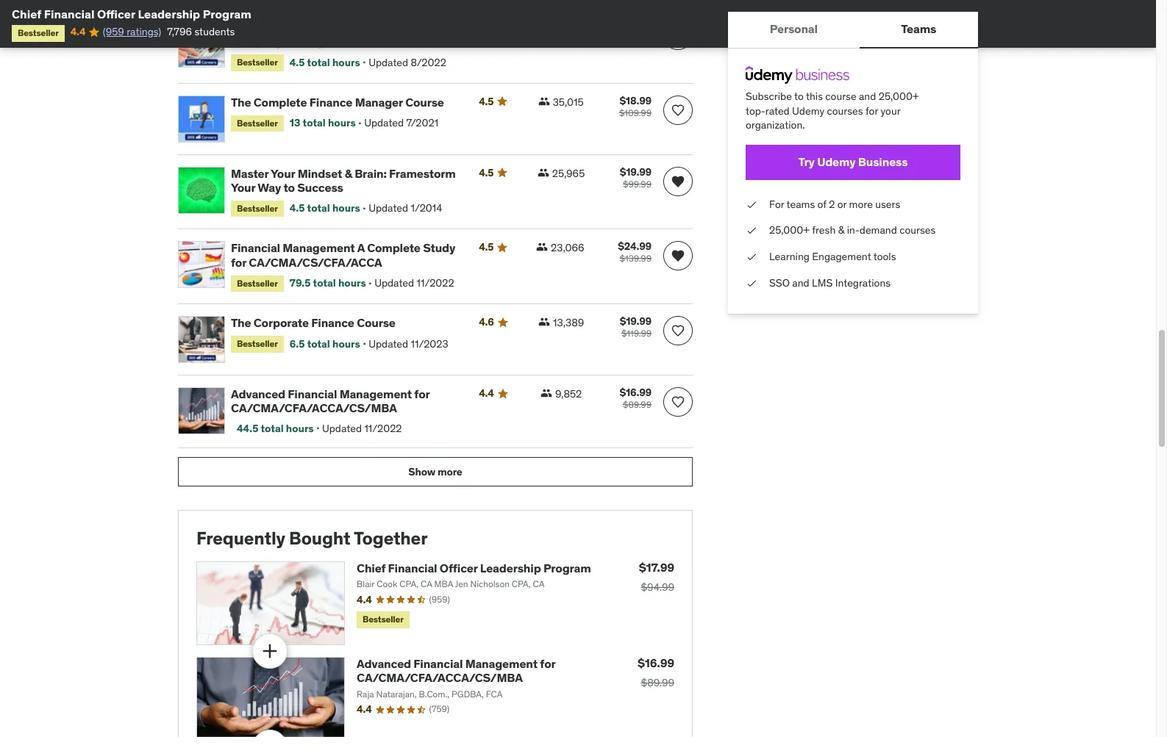Task type: describe. For each thing, give the bounding box(es) containing it.
6.5
[[290, 337, 305, 351]]

4.5 total hours for mindset
[[290, 202, 360, 215]]

& for 25,000+
[[838, 224, 845, 237]]

1/2014
[[411, 202, 442, 215]]

0 vertical spatial course
[[405, 95, 444, 109]]

$19.99 $119.99
[[620, 315, 652, 339]]

$109.99
[[619, 107, 652, 118]]

financial management a complete study for ca/cma/cs/cfa/acca
[[231, 241, 455, 270]]

financial for chief financial officer leadership program
[[44, 7, 94, 21]]

wishlist image for study
[[671, 249, 686, 264]]

4.5 for master your mindset & brain: framestorm your way to success
[[479, 166, 494, 179]]

officer for chief financial officer leadership program
[[97, 7, 135, 21]]

the for the corporate finance course
[[231, 316, 251, 330]]

ratings)
[[127, 25, 161, 39]]

pgdba,
[[452, 689, 484, 700]]

xsmall image left learning
[[746, 250, 758, 264]]

this
[[806, 90, 823, 103]]

program for chief financial officer leadership program
[[203, 7, 251, 21]]

together
[[354, 527, 428, 550]]

cook
[[377, 579, 397, 590]]

to inside master your mindset & brain: framestorm your way to success
[[284, 180, 295, 195]]

a
[[357, 241, 365, 256]]

$94.99
[[641, 581, 675, 594]]

try
[[798, 155, 815, 169]]

tools
[[874, 250, 896, 263]]

show more button
[[178, 457, 693, 487]]

$17.99 $94.99
[[639, 560, 675, 594]]

13,389
[[553, 316, 584, 330]]

master your mindset & brain: framestorm your way to success link
[[231, 166, 461, 195]]

success
[[297, 180, 343, 195]]

personal button
[[728, 12, 860, 47]]

11/2023
[[411, 337, 448, 351]]

for teams of 2 or more users
[[769, 198, 901, 211]]

$18.99 $109.99
[[619, 94, 652, 118]]

9,852
[[555, 388, 582, 401]]

teams
[[787, 198, 815, 211]]

1 vertical spatial and
[[792, 276, 810, 289]]

chief financial officer leadership program
[[12, 7, 251, 21]]

7,796 students
[[167, 25, 235, 39]]

advanced for advanced financial management for ca/cma/cfa/acca/cs/mba raja natarajan, b.com., pgdba, fca
[[357, 657, 411, 672]]

users
[[875, 198, 901, 211]]

top‑rated
[[746, 104, 790, 117]]

0 vertical spatial $89.99
[[623, 400, 652, 411]]

finance for course
[[311, 316, 354, 330]]

udemy inside try udemy business link
[[817, 155, 856, 169]]

ca/cma/cs/cfa/acca
[[249, 255, 382, 270]]

wishlist image for master your mindset & brain: framestorm your way to success
[[671, 174, 686, 189]]

in-
[[847, 224, 860, 237]]

1 cpa, from the left
[[400, 579, 419, 590]]

35,015
[[553, 95, 584, 109]]

11/2022 for 44.5 total hours
[[364, 422, 402, 435]]

wishlist image for ca/cma/cfa/acca/cs/mba
[[671, 395, 686, 410]]

xsmall image for sso and lms integrations
[[746, 276, 758, 291]]

$19.99 for master your mindset & brain: framestorm your way to success
[[620, 165, 652, 179]]

4.4 for (759)
[[357, 703, 372, 717]]

4.5 for the complete finance manager course
[[479, 95, 494, 108]]

& inside master your mindset & brain: framestorm your way to success
[[345, 166, 352, 181]]

0 vertical spatial $16.99
[[620, 386, 652, 400]]

2
[[829, 198, 835, 211]]

23,066
[[551, 242, 584, 255]]

advanced financial management for ca/cma/cfa/acca/cs/mba raja natarajan, b.com., pgdba, fca
[[357, 657, 556, 700]]

updated left 11/2023
[[369, 337, 408, 351]]

79.5
[[290, 277, 311, 290]]

hours for analysis:
[[332, 56, 360, 69]]

0 vertical spatial more
[[849, 198, 873, 211]]

0 horizontal spatial your
[[231, 180, 255, 195]]

financial inside financial planning & analysis: building a company's budget
[[231, 20, 280, 35]]

13 total hours
[[290, 116, 356, 130]]

2 wishlist image from the top
[[671, 324, 686, 339]]

25,965
[[552, 167, 585, 180]]

planning
[[283, 20, 331, 35]]

hours for complete
[[338, 277, 366, 290]]

1 vertical spatial $89.99
[[641, 677, 675, 690]]

demand
[[860, 224, 897, 237]]

fca
[[486, 689, 503, 700]]

0 horizontal spatial 25,000+
[[769, 224, 810, 237]]

updated down advanced financial management for ca/cma/cfa/acca/cs/mba
[[322, 422, 362, 435]]

learning
[[769, 250, 810, 263]]

959 reviews element
[[429, 594, 450, 606]]

of
[[818, 198, 827, 211]]

management for advanced financial management for ca/cma/cfa/acca/cs/mba
[[340, 387, 412, 402]]

chief financial officer leadership program link
[[357, 561, 591, 576]]

1 vertical spatial $16.99
[[638, 656, 675, 671]]

ca/cma/cfa/acca/cs/mba for advanced financial management for ca/cma/cfa/acca/cs/mba raja natarajan, b.com., pgdba, fca
[[357, 671, 523, 686]]

complete inside the financial management a complete study for ca/cma/cs/cfa/acca
[[367, 241, 421, 256]]

frequently
[[196, 527, 285, 550]]

bestseller for financial planning & analysis: building a company's budget
[[237, 57, 278, 68]]

updated for brain:
[[369, 202, 408, 215]]

bought
[[289, 527, 350, 550]]

$19.99 for the corporate finance course
[[620, 315, 652, 328]]

bestseller for the corporate finance course
[[237, 339, 278, 350]]

$139.99
[[620, 253, 652, 264]]

mindset
[[298, 166, 342, 181]]

hours for manager
[[328, 116, 356, 130]]

try udemy business
[[798, 155, 908, 169]]

for
[[769, 198, 784, 211]]

tab list containing personal
[[728, 12, 978, 49]]

the corporate finance course link
[[231, 316, 461, 331]]

1 vertical spatial course
[[357, 316, 396, 330]]

8/2022
[[411, 56, 446, 69]]

the complete finance manager course link
[[231, 95, 461, 109]]

$24.99 $139.99
[[618, 240, 652, 264]]

0 vertical spatial advanced financial management for ca/cma/cfa/acca/cs/mba link
[[231, 387, 461, 416]]

4.4 for (959 ratings)
[[70, 25, 86, 39]]

ca/cma/cfa/acca/cs/mba for advanced financial management for ca/cma/cfa/acca/cs/mba
[[231, 401, 397, 416]]

total for complete
[[303, 116, 326, 130]]

lms
[[812, 276, 833, 289]]

updated 7/2021
[[364, 116, 438, 130]]

$18.99
[[620, 94, 652, 107]]

management for advanced financial management for ca/cma/cfa/acca/cs/mba raja natarajan, b.com., pgdba, fca
[[465, 657, 538, 672]]

natarajan,
[[376, 689, 417, 700]]

advanced financial management for ca/cma/cfa/acca/cs/mba
[[231, 387, 430, 416]]

show more
[[408, 465, 462, 478]]

25,000+ fresh & in-demand courses
[[769, 224, 936, 237]]

xsmall image for 25,000+ fresh & in-demand courses
[[746, 224, 758, 238]]

engagement
[[812, 250, 871, 263]]

& for financial
[[334, 20, 341, 35]]

analysis:
[[343, 20, 392, 35]]

updated for course
[[364, 116, 404, 130]]

4.6
[[479, 316, 494, 329]]

for inside advanced financial management for ca/cma/cfa/acca/cs/mba
[[414, 387, 430, 402]]

framestorm
[[389, 166, 456, 181]]

b.com.,
[[419, 689, 450, 700]]

hours for &
[[332, 202, 360, 215]]

course
[[826, 90, 857, 103]]

financial for advanced financial management for ca/cma/cfa/acca/cs/mba
[[288, 387, 337, 402]]

$119.99
[[621, 328, 652, 339]]

for inside advanced financial management for ca/cma/cfa/acca/cs/mba raja natarajan, b.com., pgdba, fca
[[540, 657, 556, 672]]

$19.99 $99.99
[[620, 165, 652, 190]]

master
[[231, 166, 269, 181]]

44.5 total hours
[[237, 422, 314, 435]]



Task type: locate. For each thing, give the bounding box(es) containing it.
1 vertical spatial $19.99
[[620, 315, 652, 328]]

your right master
[[271, 166, 295, 181]]

sso
[[769, 276, 790, 289]]

officer up jen
[[440, 561, 478, 576]]

leadership up 7,796
[[138, 7, 200, 21]]

1 horizontal spatial chief
[[357, 561, 386, 576]]

hours down the corporate finance course link
[[332, 337, 360, 351]]

2 $19.99 from the top
[[620, 315, 652, 328]]

xsmall image for the complete finance manager course
[[538, 95, 550, 107]]

1 horizontal spatial &
[[345, 166, 352, 181]]

xsmall image left 25,965
[[537, 167, 549, 179]]

1 the from the top
[[231, 95, 251, 109]]

ca right nicholson
[[533, 579, 545, 590]]

finance
[[310, 95, 353, 109], [311, 316, 354, 330]]

$89.99
[[623, 400, 652, 411], [641, 677, 675, 690]]

6.5 total hours
[[290, 337, 360, 351]]

bestseller for the complete finance manager course
[[237, 118, 278, 129]]

2 horizontal spatial &
[[838, 224, 845, 237]]

1 vertical spatial finance
[[311, 316, 354, 330]]

0 horizontal spatial officer
[[97, 7, 135, 21]]

0 vertical spatial program
[[203, 7, 251, 21]]

for inside subscribe to this course and 25,000+ top‑rated udemy courses for your organization.
[[866, 104, 878, 117]]

xsmall image left fresh
[[746, 224, 758, 238]]

xsmall image for 23,066
[[536, 242, 548, 253]]

0 horizontal spatial and
[[792, 276, 810, 289]]

course up updated 11/2023
[[357, 316, 396, 330]]

1 vertical spatial $16.99 $89.99
[[638, 656, 675, 690]]

0 horizontal spatial to
[[284, 180, 295, 195]]

0 vertical spatial complete
[[254, 95, 307, 109]]

the complete finance manager course
[[231, 95, 444, 109]]

xsmall image for the corporate finance course
[[538, 316, 550, 328]]

advanced financial management for ca/cma/cfa/acca/cs/mba link up pgdba,
[[357, 657, 556, 686]]

leadership inside the 'chief financial officer leadership program blair cook cpa, ca mba jen nicholson cpa, ca'
[[480, 561, 541, 576]]

2 vertical spatial &
[[838, 224, 845, 237]]

more
[[849, 198, 873, 211], [438, 465, 462, 478]]

4.4 down raja
[[357, 703, 372, 717]]

advanced inside advanced financial management for ca/cma/cfa/acca/cs/mba raja natarajan, b.com., pgdba, fca
[[357, 657, 411, 672]]

updated 11/2022 down advanced financial management for ca/cma/cfa/acca/cs/mba
[[322, 422, 402, 435]]

25,000+ up learning
[[769, 224, 810, 237]]

more right the show
[[438, 465, 462, 478]]

$19.99
[[620, 165, 652, 179], [620, 315, 652, 328]]

program for chief financial officer leadership program blair cook cpa, ca mba jen nicholson cpa, ca
[[544, 561, 591, 576]]

organization.
[[746, 119, 805, 132]]

cpa, right nicholson
[[512, 579, 531, 590]]

0 horizontal spatial advanced
[[231, 387, 285, 402]]

chief
[[12, 7, 41, 21], [357, 561, 386, 576]]

xsmall image for master your mindset & brain: framestorm your way to success
[[537, 167, 549, 179]]

2 4.5 total hours from the top
[[290, 202, 360, 215]]

the inside the corporate finance course link
[[231, 316, 251, 330]]

(959 ratings)
[[103, 25, 161, 39]]

$19.99 down $109.99
[[620, 165, 652, 179]]

the left corporate
[[231, 316, 251, 330]]

updated left 1/2014
[[369, 202, 408, 215]]

leadership for chief financial officer leadership program blair cook cpa, ca mba jen nicholson cpa, ca
[[480, 561, 541, 576]]

total down ca/cma/cs/cfa/acca at left
[[313, 277, 336, 290]]

0 vertical spatial wishlist image
[[671, 103, 686, 117]]

advanced financial management for ca/cma/cfa/acca/cs/mba link down 6.5 total hours
[[231, 387, 461, 416]]

hours down financial planning & analysis: building a company's budget link
[[332, 56, 360, 69]]

nicholson
[[470, 579, 510, 590]]

leadership for chief financial officer leadership program
[[138, 7, 200, 21]]

1 vertical spatial management
[[340, 387, 412, 402]]

2 cpa, from the left
[[512, 579, 531, 590]]

hours for course
[[332, 337, 360, 351]]

financial planning & analysis: building a company's budget
[[231, 20, 449, 49]]

total for management
[[313, 277, 336, 290]]

44.5
[[237, 422, 258, 435]]

11/2022 down study
[[417, 277, 454, 290]]

management inside advanced financial management for ca/cma/cfa/acca/cs/mba
[[340, 387, 412, 402]]

0 horizontal spatial complete
[[254, 95, 307, 109]]

financial inside the financial management a complete study for ca/cma/cs/cfa/acca
[[231, 241, 280, 256]]

1 horizontal spatial cpa,
[[512, 579, 531, 590]]

0 vertical spatial updated 11/2022
[[374, 277, 454, 290]]

$24.99
[[618, 240, 652, 253]]

updated for study
[[374, 277, 414, 290]]

sso and lms integrations
[[769, 276, 891, 289]]

total down success
[[307, 202, 330, 215]]

0 horizontal spatial course
[[357, 316, 396, 330]]

advanced inside advanced financial management for ca/cma/cfa/acca/cs/mba
[[231, 387, 285, 402]]

1 horizontal spatial officer
[[440, 561, 478, 576]]

wishlist image right $109.99
[[671, 103, 686, 117]]

0 vertical spatial finance
[[310, 95, 353, 109]]

1 horizontal spatial 11/2022
[[417, 277, 454, 290]]

total for your
[[307, 202, 330, 215]]

1 vertical spatial updated 11/2022
[[322, 422, 402, 435]]

79.5 total hours
[[290, 277, 366, 290]]

$17.99
[[639, 560, 675, 575]]

1 horizontal spatial 25,000+
[[879, 90, 919, 103]]

759 reviews element
[[429, 704, 450, 717]]

master your mindset & brain: framestorm your way to success
[[231, 166, 456, 195]]

1 vertical spatial ca/cma/cfa/acca/cs/mba
[[357, 671, 523, 686]]

4.5 total hours down budget
[[290, 56, 360, 69]]

xsmall image left the 9,852
[[541, 388, 552, 400]]

updated 8/2022
[[369, 56, 446, 69]]

tab list
[[728, 12, 978, 49]]

0 vertical spatial to
[[794, 90, 804, 103]]

2 wishlist image from the top
[[671, 174, 686, 189]]

financial for chief financial officer leadership program blair cook cpa, ca mba jen nicholson cpa, ca
[[388, 561, 437, 576]]

xsmall image left 23,066
[[536, 242, 548, 253]]

& left in-
[[838, 224, 845, 237]]

1 vertical spatial more
[[438, 465, 462, 478]]

program inside the 'chief financial officer leadership program blair cook cpa, ca mba jen nicholson cpa, ca'
[[544, 561, 591, 576]]

1 vertical spatial complete
[[367, 241, 421, 256]]

3 wishlist image from the top
[[671, 395, 686, 410]]

building
[[395, 20, 441, 35]]

study
[[423, 241, 455, 256]]

0 vertical spatial officer
[[97, 7, 135, 21]]

wishlist image
[[671, 103, 686, 117], [671, 174, 686, 189]]

xsmall image left for
[[746, 198, 758, 212]]

0 horizontal spatial ca
[[421, 579, 432, 590]]

0 horizontal spatial more
[[438, 465, 462, 478]]

the for the complete finance manager course
[[231, 95, 251, 109]]

0 vertical spatial courses
[[827, 104, 863, 117]]

1 horizontal spatial program
[[544, 561, 591, 576]]

the down company's
[[231, 95, 251, 109]]

4.4 for (959)
[[357, 593, 372, 607]]

25,000+
[[879, 90, 919, 103], [769, 224, 810, 237]]

1 wishlist image from the top
[[671, 249, 686, 264]]

total right "6.5" on the left of page
[[307, 337, 330, 351]]

1 vertical spatial 4.5 total hours
[[290, 202, 360, 215]]

1 vertical spatial officer
[[440, 561, 478, 576]]

management inside the financial management a complete study for ca/cma/cs/cfa/acca
[[283, 241, 355, 256]]

management
[[283, 241, 355, 256], [340, 387, 412, 402], [465, 657, 538, 672]]

courses down course
[[827, 104, 863, 117]]

hours down the complete finance manager course link
[[328, 116, 356, 130]]

2 ca from the left
[[533, 579, 545, 590]]

1 vertical spatial advanced financial management for ca/cma/cfa/acca/cs/mba link
[[357, 657, 556, 686]]

and right sso
[[792, 276, 810, 289]]

integrations
[[835, 276, 891, 289]]

finance up 13 total hours
[[310, 95, 353, 109]]

bestseller for master your mindset & brain: framestorm your way to success
[[237, 203, 278, 214]]

brain:
[[355, 166, 387, 181]]

0 vertical spatial advanced
[[231, 387, 285, 402]]

complete right a
[[367, 241, 421, 256]]

chief inside the 'chief financial officer leadership program blair cook cpa, ca mba jen nicholson cpa, ca'
[[357, 561, 386, 576]]

$19.99 down $139.99
[[620, 315, 652, 328]]

advanced for advanced financial management for ca/cma/cfa/acca/cs/mba
[[231, 387, 285, 402]]

wishlist image for the complete finance manager course
[[671, 103, 686, 117]]

officer up (959
[[97, 7, 135, 21]]

0 vertical spatial wishlist image
[[671, 249, 686, 264]]

udemy down this
[[792, 104, 825, 117]]

chief for chief financial officer leadership program
[[12, 7, 41, 21]]

company's
[[231, 34, 292, 49]]

management down updated 11/2023
[[340, 387, 412, 402]]

and right course
[[859, 90, 876, 103]]

0 vertical spatial and
[[859, 90, 876, 103]]

xsmall image left the 13,389
[[538, 316, 550, 328]]

hours down financial management a complete study for ca/cma/cs/cfa/acca link
[[338, 277, 366, 290]]

4.5 total hours
[[290, 56, 360, 69], [290, 202, 360, 215]]

manager
[[355, 95, 403, 109]]

total right the 44.5
[[261, 422, 284, 435]]

finance inside the complete finance manager course link
[[310, 95, 353, 109]]

blair
[[357, 579, 375, 590]]

0 horizontal spatial chief
[[12, 7, 41, 21]]

more inside button
[[438, 465, 462, 478]]

ca/cma/cfa/acca/cs/mba inside advanced financial management for ca/cma/cfa/acca/cs/mba
[[231, 401, 397, 416]]

updated down financial management a complete study for ca/cma/cs/cfa/acca link
[[374, 277, 414, 290]]

advanced financial management for ca/cma/cfa/acca/cs/mba link
[[231, 387, 461, 416], [357, 657, 556, 686]]

mba
[[434, 579, 453, 590]]

to right way
[[284, 180, 295, 195]]

1 vertical spatial to
[[284, 180, 295, 195]]

xsmall image
[[538, 95, 550, 107], [537, 167, 549, 179], [746, 198, 758, 212], [746, 250, 758, 264], [538, 316, 550, 328]]

financial inside advanced financial management for ca/cma/cfa/acca/cs/mba
[[288, 387, 337, 402]]

officer for chief financial officer leadership program blair cook cpa, ca mba jen nicholson cpa, ca
[[440, 561, 478, 576]]

total for planning
[[307, 56, 330, 69]]

hours down "master your mindset & brain: framestorm your way to success" link on the left top of the page
[[332, 202, 360, 215]]

0 horizontal spatial cpa,
[[400, 579, 419, 590]]

way
[[258, 180, 281, 195]]

to left this
[[794, 90, 804, 103]]

and inside subscribe to this course and 25,000+ top‑rated udemy courses for your organization.
[[859, 90, 876, 103]]

wishlist image
[[671, 249, 686, 264], [671, 324, 686, 339], [671, 395, 686, 410]]

1 vertical spatial wishlist image
[[671, 174, 686, 189]]

0 vertical spatial $16.99 $89.99
[[620, 386, 652, 411]]

fresh
[[812, 224, 836, 237]]

personal
[[770, 22, 818, 36]]

1 horizontal spatial complete
[[367, 241, 421, 256]]

0 vertical spatial $19.99
[[620, 165, 652, 179]]

leadership up nicholson
[[480, 561, 541, 576]]

1 vertical spatial chief
[[357, 561, 386, 576]]

finance for manager
[[310, 95, 353, 109]]

udemy inside subscribe to this course and 25,000+ top‑rated udemy courses for your organization.
[[792, 104, 825, 117]]

courses
[[827, 104, 863, 117], [900, 224, 936, 237]]

show
[[408, 465, 436, 478]]

1 vertical spatial 25,000+
[[769, 224, 810, 237]]

financial for advanced financial management for ca/cma/cfa/acca/cs/mba raja natarajan, b.com., pgdba, fca
[[414, 657, 463, 672]]

to inside subscribe to this course and 25,000+ top‑rated udemy courses for your organization.
[[794, 90, 804, 103]]

a
[[443, 20, 449, 35]]

0 horizontal spatial program
[[203, 7, 251, 21]]

hours down advanced financial management for ca/cma/cfa/acca/cs/mba
[[286, 422, 314, 435]]

1 horizontal spatial your
[[271, 166, 295, 181]]

xsmall image
[[746, 224, 758, 238], [536, 242, 548, 253], [746, 276, 758, 291], [541, 388, 552, 400]]

1 horizontal spatial to
[[794, 90, 804, 103]]

courses right demand
[[900, 224, 936, 237]]

finance inside the corporate finance course link
[[311, 316, 354, 330]]

0 vertical spatial 25,000+
[[879, 90, 919, 103]]

students
[[194, 25, 235, 39]]

ca
[[421, 579, 432, 590], [533, 579, 545, 590]]

& left brain:
[[345, 166, 352, 181]]

4.5 total hours for &
[[290, 56, 360, 69]]

ca/cma/cfa/acca/cs/mba up 'b.com.,'
[[357, 671, 523, 686]]

financial management a complete study for ca/cma/cs/cfa/acca link
[[231, 241, 461, 270]]

1 horizontal spatial courses
[[900, 224, 936, 237]]

frequently bought together
[[196, 527, 428, 550]]

0 horizontal spatial &
[[334, 20, 341, 35]]

updated left 8/2022
[[369, 56, 408, 69]]

wishlist image right $99.99 at the top of the page
[[671, 174, 686, 189]]

learning engagement tools
[[769, 250, 896, 263]]

$16.99
[[620, 386, 652, 400], [638, 656, 675, 671]]

11/2022 for 79.5 total hours
[[417, 277, 454, 290]]

1 vertical spatial wishlist image
[[671, 324, 686, 339]]

7,796
[[167, 25, 192, 39]]

&
[[334, 20, 341, 35], [345, 166, 352, 181], [838, 224, 845, 237]]

xsmall image for 9,852
[[541, 388, 552, 400]]

0 vertical spatial ca/cma/cfa/acca/cs/mba
[[231, 401, 397, 416]]

your
[[881, 104, 901, 117]]

management up fca
[[465, 657, 538, 672]]

cpa, right cook at the bottom left of page
[[400, 579, 419, 590]]

0 horizontal spatial courses
[[827, 104, 863, 117]]

4.4 down blair
[[357, 593, 372, 607]]

course
[[405, 95, 444, 109], [357, 316, 396, 330]]

1 horizontal spatial ca
[[533, 579, 545, 590]]

0 horizontal spatial leadership
[[138, 7, 200, 21]]

financial inside advanced financial management for ca/cma/cfa/acca/cs/mba raja natarajan, b.com., pgdba, fca
[[414, 657, 463, 672]]

updated 11/2022 down study
[[374, 277, 454, 290]]

0 vertical spatial chief
[[12, 7, 41, 21]]

1 ca from the left
[[421, 579, 432, 590]]

1 vertical spatial advanced
[[357, 657, 411, 672]]

complete up "13"
[[254, 95, 307, 109]]

chief for chief financial officer leadership program blair cook cpa, ca mba jen nicholson cpa, ca
[[357, 561, 386, 576]]

leadership
[[138, 7, 200, 21], [480, 561, 541, 576]]

1 horizontal spatial course
[[405, 95, 444, 109]]

bestseller for financial management a complete study for ca/cma/cs/cfa/acca
[[237, 278, 278, 289]]

updated down manager
[[364, 116, 404, 130]]

25,000+ inside subscribe to this course and 25,000+ top‑rated udemy courses for your organization.
[[879, 90, 919, 103]]

financial inside the 'chief financial officer leadership program blair cook cpa, ca mba jen nicholson cpa, ca'
[[388, 561, 437, 576]]

jen
[[455, 579, 468, 590]]

11/2022 down advanced financial management for ca/cma/cfa/acca/cs/mba
[[364, 422, 402, 435]]

1 $19.99 from the top
[[620, 165, 652, 179]]

the
[[231, 95, 251, 109], [231, 316, 251, 330]]

4.5 total hours down success
[[290, 202, 360, 215]]

1 vertical spatial 11/2022
[[364, 422, 402, 435]]

0 horizontal spatial 11/2022
[[364, 422, 402, 435]]

xsmall image left sso
[[746, 276, 758, 291]]

1 4.5 total hours from the top
[[290, 56, 360, 69]]

udemy business image
[[746, 66, 850, 84]]

udemy
[[792, 104, 825, 117], [817, 155, 856, 169]]

more right or
[[849, 198, 873, 211]]

0 vertical spatial 4.5 total hours
[[290, 56, 360, 69]]

xsmall image left 35,015
[[538, 95, 550, 107]]

4.4 left (959
[[70, 25, 86, 39]]

0 vertical spatial the
[[231, 95, 251, 109]]

0 vertical spatial udemy
[[792, 104, 825, 117]]

subscribe
[[746, 90, 792, 103]]

1 horizontal spatial leadership
[[480, 561, 541, 576]]

updated for building
[[369, 56, 408, 69]]

advanced up the 44.5
[[231, 387, 285, 402]]

ca left the mba
[[421, 579, 432, 590]]

the corporate finance course
[[231, 316, 396, 330]]

(759)
[[429, 704, 450, 715]]

4.5 for financial management a complete study for ca/cma/cs/cfa/acca
[[479, 241, 494, 254]]

teams
[[901, 22, 937, 36]]

25,000+ up your
[[879, 90, 919, 103]]

your
[[271, 166, 295, 181], [231, 180, 255, 195]]

1 horizontal spatial and
[[859, 90, 876, 103]]

1 vertical spatial program
[[544, 561, 591, 576]]

1 vertical spatial the
[[231, 316, 251, 330]]

try udemy business link
[[746, 145, 961, 180]]

for inside the financial management a complete study for ca/cma/cs/cfa/acca
[[231, 255, 246, 270]]

(959
[[103, 25, 124, 39]]

2 the from the top
[[231, 316, 251, 330]]

& left analysis:
[[334, 20, 341, 35]]

0 vertical spatial leadership
[[138, 7, 200, 21]]

course up 7/2021
[[405, 95, 444, 109]]

2 vertical spatial wishlist image
[[671, 395, 686, 410]]

1 vertical spatial leadership
[[480, 561, 541, 576]]

business
[[858, 155, 908, 169]]

ca/cma/cfa/acca/cs/mba up 44.5 total hours
[[231, 401, 397, 416]]

finance up 6.5 total hours
[[311, 316, 354, 330]]

4.4
[[70, 25, 86, 39], [479, 387, 494, 400], [357, 593, 372, 607], [357, 703, 372, 717]]

officer inside the 'chief financial officer leadership program blair cook cpa, ca mba jen nicholson cpa, ca'
[[440, 561, 478, 576]]

subscribe to this course and 25,000+ top‑rated udemy courses for your organization.
[[746, 90, 919, 132]]

total right "13"
[[303, 116, 326, 130]]

1 horizontal spatial more
[[849, 198, 873, 211]]

1 vertical spatial udemy
[[817, 155, 856, 169]]

updated 11/2022 for 79.5 total hours
[[374, 277, 454, 290]]

& inside financial planning & analysis: building a company's budget
[[334, 20, 341, 35]]

the inside the complete finance manager course link
[[231, 95, 251, 109]]

4.4 down 4.6
[[479, 387, 494, 400]]

management up the 79.5 total hours
[[283, 241, 355, 256]]

1 horizontal spatial advanced
[[357, 657, 411, 672]]

financial
[[44, 7, 94, 21], [231, 20, 280, 35], [231, 241, 280, 256], [288, 387, 337, 402], [388, 561, 437, 576], [414, 657, 463, 672]]

0 vertical spatial 11/2022
[[417, 277, 454, 290]]

ca/cma/cfa/acca/cs/mba inside advanced financial management for ca/cma/cfa/acca/cs/mba raja natarajan, b.com., pgdba, fca
[[357, 671, 523, 686]]

courses inside subscribe to this course and 25,000+ top‑rated udemy courses for your organization.
[[827, 104, 863, 117]]

total for corporate
[[307, 337, 330, 351]]

management inside advanced financial management for ca/cma/cfa/acca/cs/mba raja natarajan, b.com., pgdba, fca
[[465, 657, 538, 672]]

2 vertical spatial management
[[465, 657, 538, 672]]

teams button
[[860, 12, 978, 47]]

1 vertical spatial courses
[[900, 224, 936, 237]]

your left way
[[231, 180, 255, 195]]

udemy right try
[[817, 155, 856, 169]]

7/2021
[[406, 116, 438, 130]]

chief financial officer leadership program blair cook cpa, ca mba jen nicholson cpa, ca
[[357, 561, 591, 590]]

0 vertical spatial management
[[283, 241, 355, 256]]

for
[[866, 104, 878, 117], [231, 255, 246, 270], [414, 387, 430, 402], [540, 657, 556, 672]]

advanced up natarajan,
[[357, 657, 411, 672]]

1 vertical spatial &
[[345, 166, 352, 181]]

1 wishlist image from the top
[[671, 103, 686, 117]]

financial planning & analysis: building a company's budget link
[[231, 20, 461, 49]]

updated 11/2022 for 44.5 total hours
[[322, 422, 402, 435]]

0 vertical spatial &
[[334, 20, 341, 35]]

total down budget
[[307, 56, 330, 69]]



Task type: vqa. For each thing, say whether or not it's contained in the screenshot.
have
no



